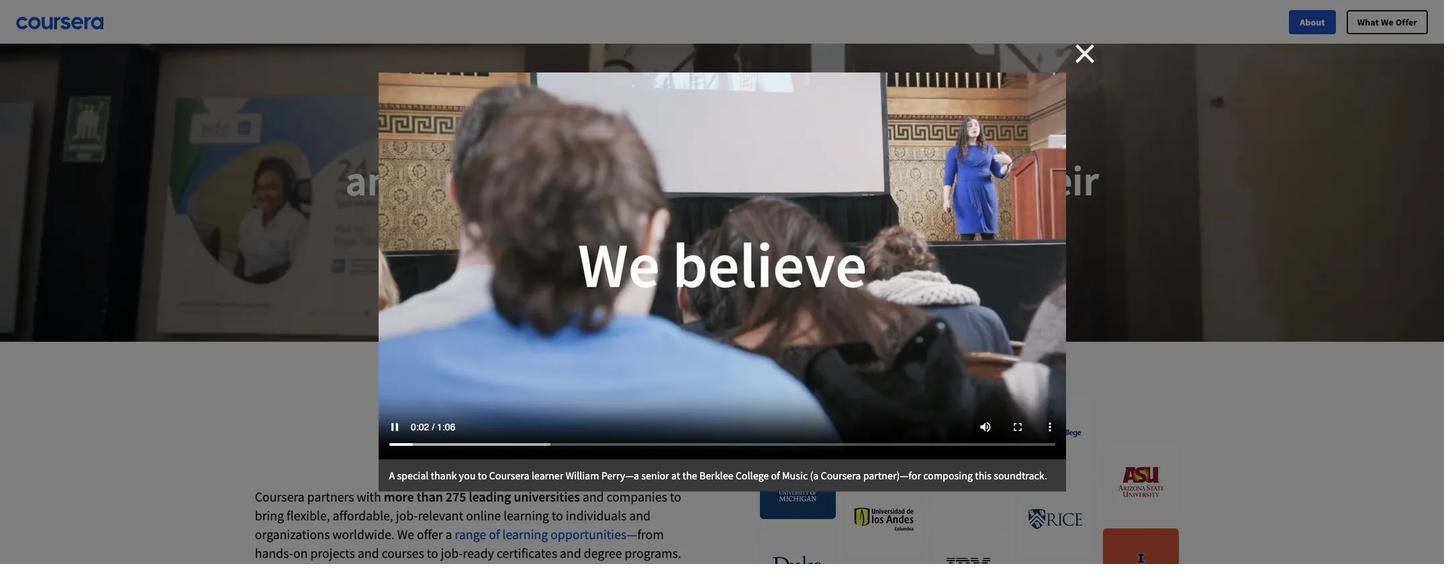 Task type: vqa. For each thing, say whether or not it's contained in the screenshot.
Coursera to the left
yes



Task type: describe. For each thing, give the bounding box(es) containing it.
range of learning opportunities link
[[455, 526, 627, 542]]

and up the individuals
[[583, 488, 604, 505]]

job- inside the "—from hands-on projects and courses to job-ready certificates and degree programs."
[[441, 544, 463, 561]]

has
[[530, 154, 591, 207]]

a special thank you to coursera learner william perry—a senior at the berklee college of music (a coursera partner)—for composing this soundtrack.
[[389, 469, 1048, 482]]

we envision a world where
[[416, 106, 885, 159]]

the inside dialog
[[683, 469, 698, 482]]

their
[[1014, 154, 1099, 207]]

what we offer button
[[1347, 10, 1429, 34]]

hands-
[[255, 544, 293, 561]]

a special thank you to coursera learner william perry—a senior at the berklee college of music (a coursera partner)—for composing this soundtrack. dialog
[[335, 30, 1109, 535]]

2 horizontal spatial coursera
[[821, 469, 861, 482]]

275
[[446, 488, 466, 505]]

of inside dialog
[[771, 469, 780, 482]]

offer
[[1396, 16, 1418, 28]]

has the power to
[[522, 154, 828, 207]]

vision
[[718, 77, 746, 91]]

world
[[661, 106, 761, 159]]

on
[[293, 544, 308, 561]]

0 horizontal spatial of
[[489, 526, 500, 542]]

than
[[417, 488, 443, 505]]

organizations
[[255, 526, 330, 542]]

anywhere
[[346, 154, 522, 207]]

composing
[[924, 469, 973, 482]]

what
[[1358, 16, 1380, 28]]

learning inside and companies to bring flexible, affordable, job-relevant online learning to individuals and organizations worldwide. we offer a
[[504, 507, 549, 524]]

flexible,
[[287, 507, 330, 524]]

2 vertical spatial learning
[[503, 526, 548, 542]]

we inside and companies to bring flexible, affordable, job-relevant online learning to individuals and organizations worldwide. we offer a
[[397, 526, 414, 542]]

through
[[612, 203, 756, 255]]

learning inside transform their lives through learning
[[764, 203, 912, 255]]

coursera logo image
[[16, 17, 103, 29]]

what we offer link
[[1347, 10, 1429, 34]]

programs.
[[625, 544, 682, 561]]

this
[[975, 469, 992, 482]]

and down worldwide.
[[358, 544, 379, 561]]

range
[[455, 526, 486, 542]]

certificates
[[497, 544, 557, 561]]

coursera partners image
[[749, 374, 1190, 564]]

a inside and companies to bring flexible, affordable, job-relevant online learning to individuals and organizations worldwide. we offer a
[[446, 526, 452, 542]]

range of learning opportunities
[[455, 526, 627, 542]]

college
[[736, 469, 769, 482]]

bring
[[255, 507, 284, 524]]

hear from our community button
[[638, 275, 807, 310]]

coursera partners with more than 275 leading universities
[[255, 488, 580, 505]]

anyone,
[[885, 106, 1028, 159]]

about link
[[1290, 10, 1336, 34]]

1 vertical spatial we
[[416, 106, 469, 159]]

courses
[[382, 544, 424, 561]]

ready
[[463, 544, 494, 561]]

projects
[[310, 544, 355, 561]]

to inside the "—from hands-on projects and courses to job-ready certificates and degree programs."
[[427, 544, 438, 561]]

more
[[384, 488, 414, 505]]

companies
[[607, 488, 667, 505]]

anyone, anywhere
[[346, 106, 1028, 207]]

soundtrack.
[[994, 469, 1048, 482]]

1 horizontal spatial coursera
[[489, 469, 530, 482]]

special
[[397, 469, 429, 482]]

community
[[730, 285, 784, 299]]



Task type: locate. For each thing, give the bounding box(es) containing it.
music
[[782, 469, 808, 482]]

power
[[665, 154, 775, 207]]

1 horizontal spatial the
[[683, 469, 698, 482]]

and
[[583, 488, 604, 505], [629, 507, 651, 524], [358, 544, 379, 561], [560, 544, 581, 561]]

1 horizontal spatial job-
[[441, 544, 463, 561]]

senior
[[642, 469, 670, 482]]

and companies to bring flexible, affordable, job-relevant online learning to individuals and organizations worldwide. we offer a
[[255, 488, 682, 542]]

0 horizontal spatial job-
[[396, 507, 418, 524]]

to inside dialog
[[478, 469, 487, 482]]

1 vertical spatial a
[[446, 526, 452, 542]]

(a
[[810, 469, 819, 482]]

offer
[[417, 526, 443, 542]]

about button
[[1290, 10, 1336, 34]]

to
[[783, 154, 819, 207], [478, 469, 487, 482], [670, 488, 682, 505], [552, 507, 563, 524], [427, 544, 438, 561]]

opportunities
[[551, 526, 627, 542]]

0 vertical spatial the
[[600, 154, 657, 207]]

envision
[[478, 106, 623, 159]]

partner)—for
[[864, 469, 921, 482]]

we
[[1382, 16, 1394, 28], [416, 106, 469, 159], [397, 526, 414, 542]]

2 horizontal spatial we
[[1382, 16, 1394, 28]]

0 vertical spatial job-
[[396, 507, 418, 524]]

hear from our community
[[660, 285, 784, 299]]

of left music in the bottom of the page
[[771, 469, 780, 482]]

of
[[771, 469, 780, 482], [489, 526, 500, 542]]

partners
[[307, 488, 354, 505]]

and down the opportunities
[[560, 544, 581, 561]]

at
[[672, 469, 681, 482]]

coursera up leading
[[489, 469, 530, 482]]

hear
[[660, 285, 683, 299]]

worldwide.
[[333, 526, 395, 542]]

thank
[[431, 469, 457, 482]]

1 vertical spatial learning
[[504, 507, 549, 524]]

0 horizontal spatial we
[[397, 526, 414, 542]]

coursera right (a
[[821, 469, 861, 482]]

job-
[[396, 507, 418, 524], [441, 544, 463, 561]]

transform their lives through learning
[[523, 154, 1099, 255]]

0 horizontal spatial coursera
[[255, 488, 305, 505]]

affordable,
[[333, 507, 393, 524]]

we inside button
[[1382, 16, 1394, 28]]

1 vertical spatial the
[[683, 469, 698, 482]]

degree
[[584, 544, 622, 561]]

.
[[912, 203, 922, 255]]

—from hands-on projects and courses to job-ready certificates and degree programs.
[[255, 526, 682, 561]]

0 vertical spatial learning
[[764, 203, 912, 255]]

from
[[685, 285, 709, 299]]

our
[[711, 285, 728, 299]]

universities
[[514, 488, 580, 505]]

0 horizontal spatial the
[[600, 154, 657, 207]]

2 vertical spatial we
[[397, 526, 414, 542]]

what we offer
[[1358, 16, 1418, 28]]

of down online at bottom left
[[489, 526, 500, 542]]

and down companies
[[629, 507, 651, 524]]

0 vertical spatial a
[[632, 106, 653, 159]]

1 vertical spatial job-
[[441, 544, 463, 561]]

with
[[357, 488, 381, 505]]

the
[[600, 154, 657, 207], [683, 469, 698, 482]]

learner
[[532, 469, 564, 482]]

individuals
[[566, 507, 627, 524]]

1 horizontal spatial of
[[771, 469, 780, 482]]

0 horizontal spatial a
[[446, 526, 452, 542]]

you
[[459, 469, 476, 482]]

about
[[1300, 16, 1326, 28]]

1 horizontal spatial a
[[632, 106, 653, 159]]

0 vertical spatial of
[[771, 469, 780, 482]]

1 vertical spatial of
[[489, 526, 500, 542]]

our vision
[[698, 77, 746, 91]]

job- inside and companies to bring flexible, affordable, job-relevant online learning to individuals and organizations worldwide. we offer a
[[396, 507, 418, 524]]

0 vertical spatial we
[[1382, 16, 1394, 28]]

leading
[[469, 488, 511, 505]]

where
[[769, 106, 877, 159]]

lives
[[523, 203, 604, 255]]

—from
[[627, 526, 664, 542]]

relevant
[[418, 507, 464, 524]]

job- down 'more'
[[396, 507, 418, 524]]

job- down range
[[441, 544, 463, 561]]

learning
[[764, 203, 912, 255], [504, 507, 549, 524], [503, 526, 548, 542]]

a
[[632, 106, 653, 159], [446, 526, 452, 542]]

online
[[466, 507, 501, 524]]

coursera
[[489, 469, 530, 482], [821, 469, 861, 482], [255, 488, 305, 505]]

coursera up bring
[[255, 488, 305, 505]]

transform
[[828, 154, 1005, 207]]

a
[[389, 469, 395, 482]]

our
[[698, 77, 716, 91]]

1 horizontal spatial we
[[416, 106, 469, 159]]

william
[[566, 469, 599, 482]]

perry—a
[[602, 469, 639, 482]]

berklee
[[700, 469, 734, 482]]



